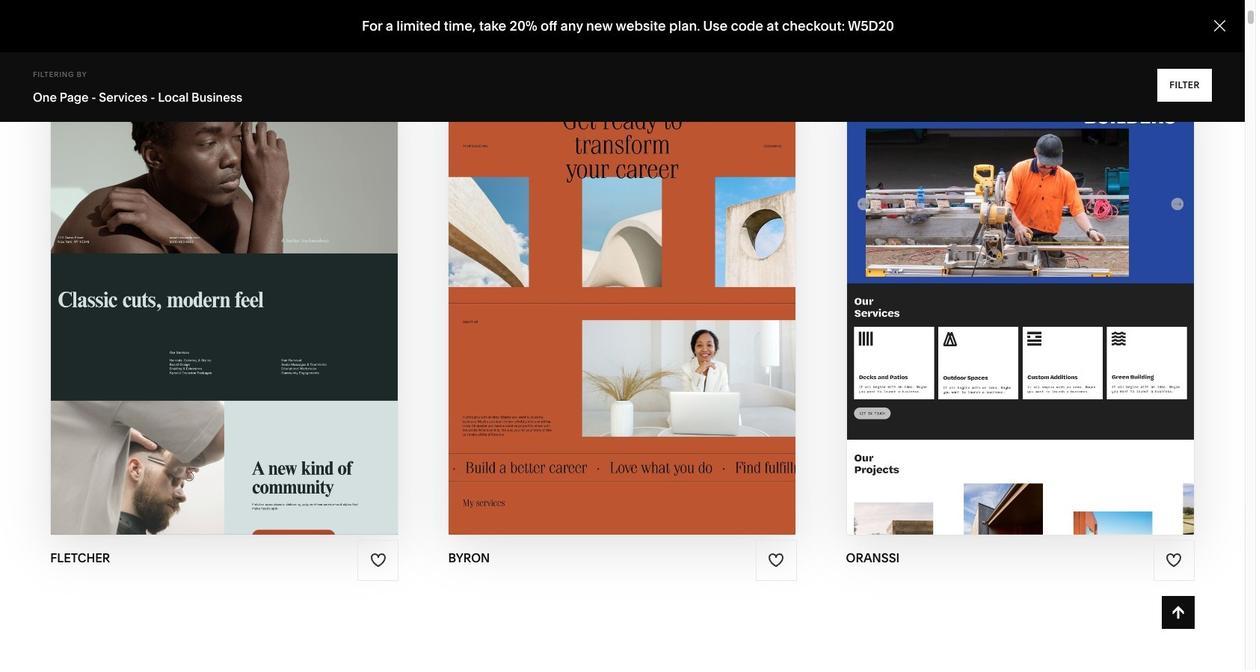 Task type: locate. For each thing, give the bounding box(es) containing it.
oranssi image
[[847, 72, 1194, 535]]

byron image
[[449, 72, 796, 535]]



Task type: describe. For each thing, give the bounding box(es) containing it.
add fletcher to your favorites list image
[[370, 552, 387, 569]]

fletcher image
[[51, 72, 398, 535]]

add byron to your favorites list image
[[768, 552, 785, 569]]

back to top image
[[1171, 604, 1187, 621]]



Task type: vqa. For each thing, say whether or not it's contained in the screenshot.
add byron to your favorites list Icon
yes



